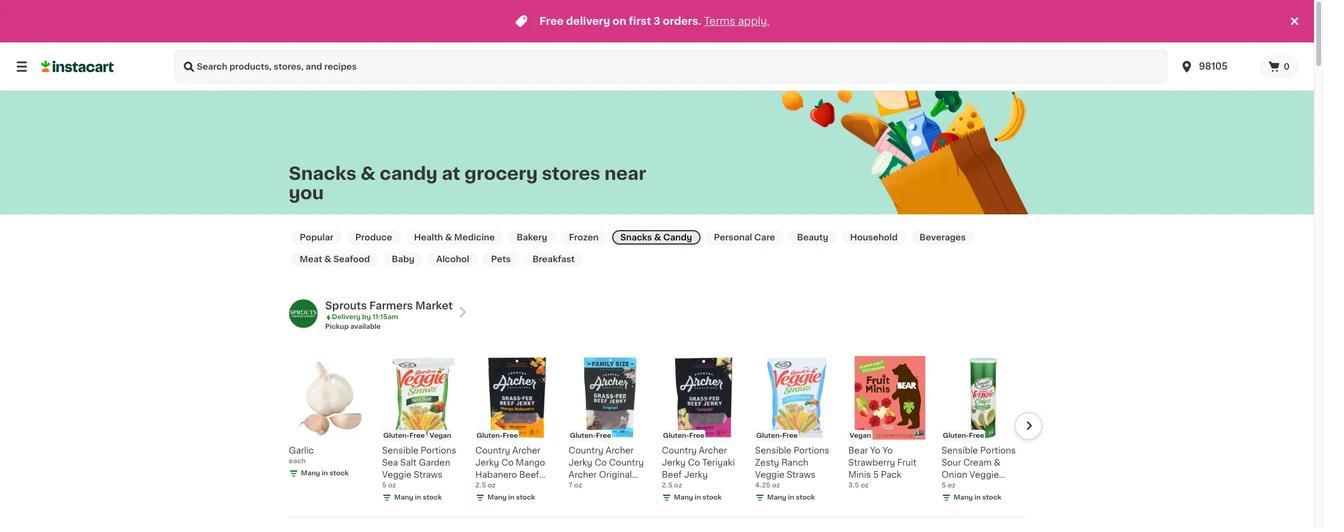 Task type: describe. For each thing, give the bounding box(es) containing it.
care
[[755, 233, 776, 242]]

many for sensible portions sea salt garden veggie straws
[[394, 494, 414, 501]]

grocery
[[465, 165, 538, 182]]

beverages link
[[912, 230, 975, 245]]

strawberry
[[849, 459, 896, 467]]

sprouts farmers market
[[325, 301, 453, 311]]

original
[[599, 471, 632, 479]]

oz inside bear yo yo strawberry fruit minis 5 pack 3.5 oz
[[861, 482, 869, 489]]

health
[[414, 233, 443, 242]]

sour
[[942, 459, 962, 467]]

snacks for snacks & candy
[[621, 233, 652, 242]]

1 98105 button from the left
[[1173, 50, 1260, 84]]

each
[[289, 458, 306, 465]]

free for country archer jerky co mango habanero beef jerky
[[503, 433, 518, 439]]

alcohol
[[436, 255, 470, 264]]

gluten-free for sensible portions zesty ranch veggie straws
[[757, 433, 798, 439]]

cream
[[964, 459, 992, 467]]

market
[[416, 301, 453, 311]]

delivery
[[332, 314, 361, 320]]

item carousel region
[[272, 351, 1043, 513]]

1 2.5 from the left
[[476, 482, 486, 489]]

stock for sensible portions zesty ranch veggie straws
[[796, 494, 815, 501]]

sprouts
[[325, 301, 367, 311]]

jerky up 7 oz
[[569, 459, 593, 467]]

sprouts farmers market image
[[289, 299, 318, 328]]

near
[[605, 165, 647, 182]]

gluten- for country archer jerky co country archer original beef jerky
[[570, 433, 596, 439]]

on
[[613, 16, 627, 26]]

household link
[[842, 230, 907, 245]]

in for country archer jerky co teriyaki beef jerky
[[695, 494, 701, 501]]

terms apply. link
[[704, 16, 770, 26]]

in for sensible portions sea salt garden veggie straws
[[415, 494, 421, 501]]

many in stock for country archer jerky co teriyaki beef jerky
[[674, 494, 722, 501]]

available
[[351, 324, 381, 330]]

pets link
[[483, 252, 520, 267]]

instacart logo image
[[41, 59, 114, 74]]

stock for country archer jerky co mango habanero beef jerky
[[516, 494, 535, 501]]

habanero
[[476, 471, 517, 479]]

archer for teriyaki
[[699, 447, 727, 455]]

zesty
[[756, 459, 780, 467]]

archer for mango
[[513, 447, 541, 455]]

candy
[[664, 233, 692, 242]]

minis
[[849, 471, 871, 479]]

& for candy
[[654, 233, 662, 242]]

7
[[569, 482, 573, 489]]

many for sensible portions zesty ranch veggie straws
[[768, 494, 787, 501]]

chips
[[942, 483, 967, 491]]

personal care
[[714, 233, 776, 242]]

11:15am
[[373, 314, 398, 320]]

popular
[[300, 233, 334, 242]]

jerky down teriyaki
[[684, 471, 708, 479]]

straws inside sensible portions sea salt garden veggie straws 5 oz
[[414, 471, 443, 479]]

in for country archer jerky co mango habanero beef jerky
[[509, 494, 515, 501]]

veggie inside sensible portions zesty ranch veggie straws 4.25 oz
[[756, 471, 785, 479]]

by
[[362, 314, 371, 320]]

beauty
[[797, 233, 829, 242]]

0
[[1284, 62, 1290, 71]]

1 vegan from the left
[[430, 433, 451, 439]]

98105
[[1200, 62, 1228, 71]]

baby link
[[384, 252, 423, 267]]

bakery
[[517, 233, 548, 242]]

0 button
[[1260, 55, 1300, 79]]

gluten-free vegan
[[384, 433, 451, 439]]

many for sensible portions sour cream & onion veggie chips
[[954, 494, 973, 501]]

veggie inside the sensible portions sour cream & onion veggie chips
[[970, 471, 999, 479]]

2 yo from the left
[[883, 447, 893, 455]]

seafood
[[334, 255, 370, 264]]

archer for country
[[606, 447, 634, 455]]

garlic each
[[289, 447, 314, 465]]

bear yo yo strawberry fruit minis 5 pack 3.5 oz
[[849, 447, 917, 489]]

country for country archer jerky co country archer original beef jerky
[[569, 447, 604, 455]]

salt
[[400, 459, 417, 467]]

snacks & candy at grocery stores near you
[[289, 165, 647, 201]]

Search field
[[174, 50, 1168, 84]]

teriyaki
[[703, 459, 735, 467]]

many in stock for sensible portions sour cream & onion veggie chips
[[954, 494, 1002, 501]]

many in stock for garlic
[[301, 470, 349, 477]]

jerky down habanero
[[476, 483, 499, 491]]

& for seafood
[[324, 255, 331, 264]]

oz inside sensible portions sea salt garden veggie straws 5 oz
[[388, 482, 396, 489]]

many for garlic
[[301, 470, 320, 477]]

mango
[[516, 459, 546, 467]]

country archer jerky co teriyaki beef jerky 2.5 oz
[[662, 447, 735, 489]]

snacks for snacks & candy at grocery stores near you
[[289, 165, 357, 182]]

stock for sensible portions sour cream & onion veggie chips
[[983, 494, 1002, 501]]

straws inside sensible portions zesty ranch veggie straws 4.25 oz
[[787, 471, 816, 479]]

many in stock for country archer jerky co mango habanero beef jerky
[[488, 494, 535, 501]]

onion
[[942, 471, 968, 479]]

3
[[654, 16, 661, 26]]

1 yo from the left
[[871, 447, 881, 455]]

7 oz from the left
[[948, 482, 956, 489]]

meat & seafood
[[300, 255, 370, 264]]

personal
[[714, 233, 753, 242]]

snacks & candy at grocery stores near you main content
[[0, 83, 1315, 528]]

gluten-free for country archer jerky co country archer original beef jerky
[[570, 433, 612, 439]]

jerky up habanero
[[476, 459, 499, 467]]

gluten-free for country archer jerky co teriyaki beef jerky
[[663, 433, 705, 439]]

sensible for zesty
[[756, 447, 792, 455]]

medicine
[[454, 233, 495, 242]]

delivery
[[566, 16, 610, 26]]

free for sensible portions zesty ranch veggie straws
[[783, 433, 798, 439]]

5 oz
[[942, 482, 956, 489]]

breakfast
[[533, 255, 575, 264]]

ranch
[[782, 459, 809, 467]]

2 oz from the left
[[488, 482, 496, 489]]

gluten- for country archer jerky co teriyaki beef jerky
[[663, 433, 690, 439]]



Task type: locate. For each thing, give the bounding box(es) containing it.
gluten- up "country archer jerky co teriyaki beef jerky 2.5 oz"
[[663, 433, 690, 439]]

snacks inside snacks & candy link
[[621, 233, 652, 242]]

1 oz from the left
[[388, 482, 396, 489]]

many down sensible portions sea salt garden veggie straws 5 oz
[[394, 494, 414, 501]]

stock for garlic
[[330, 470, 349, 477]]

country archer jerky co country archer original beef jerky
[[569, 447, 644, 491]]

2 98105 button from the left
[[1180, 50, 1253, 84]]

country inside "country archer jerky co teriyaki beef jerky 2.5 oz"
[[662, 447, 697, 455]]

many in stock down "country archer jerky co teriyaki beef jerky 2.5 oz"
[[674, 494, 722, 501]]

2.5 oz
[[476, 482, 496, 489]]

many down "country archer jerky co teriyaki beef jerky 2.5 oz"
[[674, 494, 694, 501]]

2 horizontal spatial 5
[[942, 482, 947, 489]]

farmers
[[370, 301, 413, 311]]

2.5
[[476, 482, 486, 489], [662, 482, 673, 489]]

orders.
[[663, 16, 702, 26]]

2 horizontal spatial veggie
[[970, 471, 999, 479]]

0 vertical spatial snacks
[[289, 165, 357, 182]]

frozen
[[569, 233, 599, 242]]

2 vegan from the left
[[850, 433, 872, 439]]

free delivery on first 3 orders. terms apply.
[[540, 16, 770, 26]]

health & medicine link
[[406, 230, 504, 245]]

1 gluten- from the left
[[384, 433, 410, 439]]

3 gluten- from the left
[[570, 433, 596, 439]]

at
[[442, 165, 461, 182]]

co up habanero
[[502, 459, 514, 467]]

many in stock down sensible portions sea salt garden veggie straws 5 oz
[[394, 494, 442, 501]]

alcohol link
[[428, 252, 478, 267]]

1 gluten-free from the left
[[477, 433, 518, 439]]

2 horizontal spatial sensible
[[942, 447, 979, 455]]

gluten-free
[[477, 433, 518, 439], [570, 433, 612, 439], [663, 433, 705, 439], [757, 433, 798, 439], [943, 433, 985, 439]]

2 sensible from the left
[[756, 447, 792, 455]]

country for country archer jerky co mango habanero beef jerky
[[476, 447, 510, 455]]

jerky down original
[[591, 483, 615, 491]]

None search field
[[174, 50, 1168, 84]]

veggie down zesty
[[756, 471, 785, 479]]

vegan
[[430, 433, 451, 439], [850, 433, 872, 439]]

country inside country archer jerky co mango habanero beef jerky
[[476, 447, 510, 455]]

frozen link
[[561, 230, 607, 245]]

2 gluten- from the left
[[477, 433, 503, 439]]

co
[[502, 459, 514, 467], [595, 459, 607, 467], [688, 459, 701, 467]]

beef
[[520, 471, 540, 479], [662, 471, 682, 479], [569, 483, 589, 491]]

gluten- for country archer jerky co mango habanero beef jerky
[[477, 433, 503, 439]]

co inside "country archer jerky co teriyaki beef jerky 2.5 oz"
[[688, 459, 701, 467]]

many down each at the left bottom of the page
[[301, 470, 320, 477]]

free left delivery
[[540, 16, 564, 26]]

portions up cream
[[981, 447, 1016, 455]]

sensible for sea
[[382, 447, 419, 455]]

veggie down cream
[[970, 471, 999, 479]]

meat & seafood link
[[291, 252, 379, 267]]

2 horizontal spatial beef
[[662, 471, 682, 479]]

yo
[[871, 447, 881, 455], [883, 447, 893, 455]]

1 horizontal spatial yo
[[883, 447, 893, 455]]

household
[[851, 233, 898, 242]]

popular link
[[291, 230, 342, 245]]

2 horizontal spatial portions
[[981, 447, 1016, 455]]

bear
[[849, 447, 868, 455]]

snacks
[[289, 165, 357, 182], [621, 233, 652, 242]]

beef inside "country archer jerky co country archer original beef jerky"
[[569, 483, 589, 491]]

free for country archer jerky co teriyaki beef jerky
[[690, 433, 705, 439]]

1 vertical spatial snacks
[[621, 233, 652, 242]]

stock for country archer jerky co teriyaki beef jerky
[[703, 494, 722, 501]]

sensible portions zesty ranch veggie straws 4.25 oz
[[756, 447, 830, 489]]

6 gluten- from the left
[[943, 433, 970, 439]]

many down 2.5 oz
[[488, 494, 507, 501]]

co up original
[[595, 459, 607, 467]]

5 oz from the left
[[773, 482, 781, 489]]

snacks inside snacks & candy at grocery stores near you
[[289, 165, 357, 182]]

personal care link
[[706, 230, 784, 245]]

garden
[[419, 459, 450, 467]]

1 horizontal spatial beef
[[569, 483, 589, 491]]

1 sensible from the left
[[382, 447, 419, 455]]

portions up ranch
[[794, 447, 830, 455]]

portions inside the sensible portions sour cream & onion veggie chips
[[981, 447, 1016, 455]]

2 veggie from the left
[[756, 471, 785, 479]]

pack
[[881, 471, 902, 479]]

in for sensible portions sour cream & onion veggie chips
[[975, 494, 981, 501]]

country archer jerky co mango habanero beef jerky
[[476, 447, 546, 491]]

vegan up bear at the bottom right of page
[[850, 433, 872, 439]]

you
[[289, 184, 324, 201]]

co left teriyaki
[[688, 459, 701, 467]]

in
[[322, 470, 328, 477], [415, 494, 421, 501], [509, 494, 515, 501], [695, 494, 701, 501], [788, 494, 795, 501], [975, 494, 981, 501]]

free for sensible portions sour cream & onion veggie chips
[[970, 433, 985, 439]]

baby
[[392, 255, 415, 264]]

health & medicine
[[414, 233, 495, 242]]

produce link
[[347, 230, 401, 245]]

0 horizontal spatial straws
[[414, 471, 443, 479]]

fruit
[[898, 459, 917, 467]]

straws down garden
[[414, 471, 443, 479]]

gluten-free up zesty
[[757, 433, 798, 439]]

3 veggie from the left
[[970, 471, 999, 479]]

free up "country archer jerky co teriyaki beef jerky 2.5 oz"
[[690, 433, 705, 439]]

1 horizontal spatial co
[[595, 459, 607, 467]]

veggie inside sensible portions sea salt garden veggie straws 5 oz
[[382, 471, 412, 479]]

0 horizontal spatial vegan
[[430, 433, 451, 439]]

& for candy
[[361, 165, 376, 182]]

4 oz from the left
[[675, 482, 682, 489]]

portions for sensible portions sea salt garden veggie straws
[[421, 447, 457, 455]]

oz inside "country archer jerky co teriyaki beef jerky 2.5 oz"
[[675, 482, 682, 489]]

oz inside sensible portions zesty ranch veggie straws 4.25 oz
[[773, 482, 781, 489]]

0 horizontal spatial 2.5
[[476, 482, 486, 489]]

co inside "country archer jerky co country archer original beef jerky"
[[595, 459, 607, 467]]

&
[[361, 165, 376, 182], [445, 233, 452, 242], [654, 233, 662, 242], [324, 255, 331, 264], [994, 459, 1001, 467]]

1 horizontal spatial 5
[[874, 471, 879, 479]]

5 down sea
[[382, 482, 387, 489]]

snacks & candy link
[[612, 230, 701, 245]]

gluten-free up "country archer jerky co country archer original beef jerky"
[[570, 433, 612, 439]]

bakery link
[[508, 230, 556, 245]]

0 horizontal spatial snacks
[[289, 165, 357, 182]]

free up country archer jerky co mango habanero beef jerky at the bottom of page
[[503, 433, 518, 439]]

sensible
[[382, 447, 419, 455], [756, 447, 792, 455], [942, 447, 979, 455]]

straws
[[414, 471, 443, 479], [787, 471, 816, 479]]

& right cream
[[994, 459, 1001, 467]]

& inside the sensible portions sour cream & onion veggie chips
[[994, 459, 1001, 467]]

sensible up sour
[[942, 447, 979, 455]]

many in stock for sensible portions zesty ranch veggie straws
[[768, 494, 815, 501]]

5 down strawberry
[[874, 471, 879, 479]]

snacks up you at the top left of the page
[[289, 165, 357, 182]]

sensible inside the sensible portions sour cream & onion veggie chips
[[942, 447, 979, 455]]

many in stock for sensible portions sea salt garden veggie straws
[[394, 494, 442, 501]]

6 oz from the left
[[861, 482, 869, 489]]

3 oz from the left
[[574, 482, 582, 489]]

1 veggie from the left
[[382, 471, 412, 479]]

1 horizontal spatial straws
[[787, 471, 816, 479]]

archer up mango
[[513, 447, 541, 455]]

straws down ranch
[[787, 471, 816, 479]]

jerky
[[476, 459, 499, 467], [569, 459, 593, 467], [662, 459, 686, 467], [684, 471, 708, 479], [476, 483, 499, 491], [591, 483, 615, 491]]

sensible inside sensible portions sea salt garden veggie straws 5 oz
[[382, 447, 419, 455]]

free up ranch
[[783, 433, 798, 439]]

sensible portions sour cream & onion veggie chips
[[942, 447, 1016, 491]]

5
[[874, 471, 879, 479], [382, 482, 387, 489], [942, 482, 947, 489]]

in for garlic
[[322, 470, 328, 477]]

5 gluten- from the left
[[757, 433, 783, 439]]

& inside "link"
[[324, 255, 331, 264]]

1 straws from the left
[[414, 471, 443, 479]]

garlic
[[289, 447, 314, 455]]

gluten- up sour
[[943, 433, 970, 439]]

2 co from the left
[[595, 459, 607, 467]]

many in stock down the garlic each
[[301, 470, 349, 477]]

0 horizontal spatial co
[[502, 459, 514, 467]]

2 straws from the left
[[787, 471, 816, 479]]

country
[[476, 447, 510, 455], [569, 447, 604, 455], [662, 447, 697, 455], [609, 459, 644, 467]]

pets
[[491, 255, 511, 264]]

1 horizontal spatial veggie
[[756, 471, 785, 479]]

gluten-
[[384, 433, 410, 439], [477, 433, 503, 439], [570, 433, 596, 439], [663, 433, 690, 439], [757, 433, 783, 439], [943, 433, 970, 439]]

stores
[[542, 165, 601, 182]]

country for country archer jerky co teriyaki beef jerky 2.5 oz
[[662, 447, 697, 455]]

free up cream
[[970, 433, 985, 439]]

co for teriyaki
[[688, 459, 701, 467]]

& inside snacks & candy at grocery stores near you
[[361, 165, 376, 182]]

archer
[[513, 447, 541, 455], [606, 447, 634, 455], [699, 447, 727, 455], [569, 471, 597, 479]]

1 horizontal spatial sensible
[[756, 447, 792, 455]]

apply.
[[738, 16, 770, 26]]

free inside limited time offer 'region'
[[540, 16, 564, 26]]

5 down onion
[[942, 482, 947, 489]]

co for mango
[[502, 459, 514, 467]]

5 inside sensible portions sea salt garden veggie straws 5 oz
[[382, 482, 387, 489]]

0 horizontal spatial sensible
[[382, 447, 419, 455]]

& for medicine
[[445, 233, 452, 242]]

in for sensible portions zesty ranch veggie straws
[[788, 494, 795, 501]]

0 horizontal spatial yo
[[871, 447, 881, 455]]

sensible for sour
[[942, 447, 979, 455]]

3 gluten-free from the left
[[663, 433, 705, 439]]

vegan up garden
[[430, 433, 451, 439]]

breakfast link
[[524, 252, 584, 267]]

free up salt
[[410, 433, 425, 439]]

4 gluten- from the left
[[663, 433, 690, 439]]

& left the candy
[[654, 233, 662, 242]]

portions inside sensible portions zesty ranch veggie straws 4.25 oz
[[794, 447, 830, 455]]

snacks & candy
[[621, 233, 692, 242]]

oz
[[388, 482, 396, 489], [488, 482, 496, 489], [574, 482, 582, 489], [675, 482, 682, 489], [773, 482, 781, 489], [861, 482, 869, 489], [948, 482, 956, 489]]

2.5 inside "country archer jerky co teriyaki beef jerky 2.5 oz"
[[662, 482, 673, 489]]

terms
[[704, 16, 736, 26]]

portions up garden
[[421, 447, 457, 455]]

archer up teriyaki
[[699, 447, 727, 455]]

many for country archer jerky co teriyaki beef jerky
[[674, 494, 694, 501]]

limited time offer region
[[0, 0, 1288, 42]]

0 horizontal spatial 5
[[382, 482, 387, 489]]

beef inside "country archer jerky co teriyaki beef jerky 2.5 oz"
[[662, 471, 682, 479]]

snacks left the candy
[[621, 233, 652, 242]]

many in stock
[[301, 470, 349, 477], [394, 494, 442, 501], [488, 494, 535, 501], [674, 494, 722, 501], [768, 494, 815, 501], [954, 494, 1002, 501]]

0 horizontal spatial beef
[[520, 471, 540, 479]]

gluten- up "country archer jerky co country archer original beef jerky"
[[570, 433, 596, 439]]

many down chips
[[954, 494, 973, 501]]

candy
[[380, 165, 438, 182]]

beverages
[[920, 233, 966, 242]]

1 horizontal spatial vegan
[[850, 433, 872, 439]]

sensible inside sensible portions zesty ranch veggie straws 4.25 oz
[[756, 447, 792, 455]]

gluten-free for country archer jerky co mango habanero beef jerky
[[477, 433, 518, 439]]

1 co from the left
[[502, 459, 514, 467]]

5 gluten-free from the left
[[943, 433, 985, 439]]

0 horizontal spatial portions
[[421, 447, 457, 455]]

3.5
[[849, 482, 860, 489]]

gluten-free for sensible portions sour cream & onion veggie chips
[[943, 433, 985, 439]]

gluten-free up sour
[[943, 433, 985, 439]]

1 horizontal spatial snacks
[[621, 233, 652, 242]]

veggie down sea
[[382, 471, 412, 479]]

delivery by 11:15am
[[332, 314, 398, 320]]

portions inside sensible portions sea salt garden veggie straws 5 oz
[[421, 447, 457, 455]]

3 portions from the left
[[981, 447, 1016, 455]]

& right health
[[445, 233, 452, 242]]

archer inside "country archer jerky co teriyaki beef jerky 2.5 oz"
[[699, 447, 727, 455]]

portions for sensible portions zesty ranch veggie straws
[[794, 447, 830, 455]]

stock for sensible portions sea salt garden veggie straws
[[423, 494, 442, 501]]

sensible up zesty
[[756, 447, 792, 455]]

veggie
[[382, 471, 412, 479], [756, 471, 785, 479], [970, 471, 999, 479]]

7 oz
[[569, 482, 582, 489]]

0 horizontal spatial veggie
[[382, 471, 412, 479]]

1 horizontal spatial portions
[[794, 447, 830, 455]]

& left candy
[[361, 165, 376, 182]]

beef inside country archer jerky co mango habanero beef jerky
[[520, 471, 540, 479]]

2 2.5 from the left
[[662, 482, 673, 489]]

sensible portions sea salt garden veggie straws 5 oz
[[382, 447, 457, 489]]

2 portions from the left
[[794, 447, 830, 455]]

many in stock down habanero
[[488, 494, 535, 501]]

1 horizontal spatial 2.5
[[662, 482, 673, 489]]

archer up original
[[606, 447, 634, 455]]

1 portions from the left
[[421, 447, 457, 455]]

produce
[[355, 233, 392, 242]]

3 co from the left
[[688, 459, 701, 467]]

gluten-free up country archer jerky co mango habanero beef jerky at the bottom of page
[[477, 433, 518, 439]]

gluten- for sensible portions sour cream & onion veggie chips
[[943, 433, 970, 439]]

4 gluten-free from the left
[[757, 433, 798, 439]]

beauty link
[[789, 230, 837, 245]]

jerky left teriyaki
[[662, 459, 686, 467]]

5 inside bear yo yo strawberry fruit minis 5 pack 3.5 oz
[[874, 471, 879, 479]]

4.25
[[756, 482, 771, 489]]

co inside country archer jerky co mango habanero beef jerky
[[502, 459, 514, 467]]

gluten- up sea
[[384, 433, 410, 439]]

archer up 7 oz
[[569, 471, 597, 479]]

& right meat
[[324, 255, 331, 264]]

many in stock down chips
[[954, 494, 1002, 501]]

pickup available
[[325, 324, 381, 330]]

first
[[629, 16, 652, 26]]

many down the "4.25"
[[768, 494, 787, 501]]

gluten- for sensible portions zesty ranch veggie straws
[[757, 433, 783, 439]]

3 sensible from the left
[[942, 447, 979, 455]]

many in stock down sensible portions zesty ranch veggie straws 4.25 oz
[[768, 494, 815, 501]]

2 horizontal spatial co
[[688, 459, 701, 467]]

archer inside country archer jerky co mango habanero beef jerky
[[513, 447, 541, 455]]

sea
[[382, 459, 398, 467]]

free up "country archer jerky co country archer original beef jerky"
[[596, 433, 612, 439]]

gluten-free up "country archer jerky co teriyaki beef jerky 2.5 oz"
[[663, 433, 705, 439]]

gluten- up country archer jerky co mango habanero beef jerky at the bottom of page
[[477, 433, 503, 439]]

stock
[[330, 470, 349, 477], [423, 494, 442, 501], [516, 494, 535, 501], [703, 494, 722, 501], [796, 494, 815, 501], [983, 494, 1002, 501]]

co for country
[[595, 459, 607, 467]]

sensible up salt
[[382, 447, 419, 455]]

pickup
[[325, 324, 349, 330]]

many for country archer jerky co mango habanero beef jerky
[[488, 494, 507, 501]]

free for country archer jerky co country archer original beef jerky
[[596, 433, 612, 439]]

gluten- up zesty
[[757, 433, 783, 439]]

2 gluten-free from the left
[[570, 433, 612, 439]]



Task type: vqa. For each thing, say whether or not it's contained in the screenshot.
gluten-free vegan
yes



